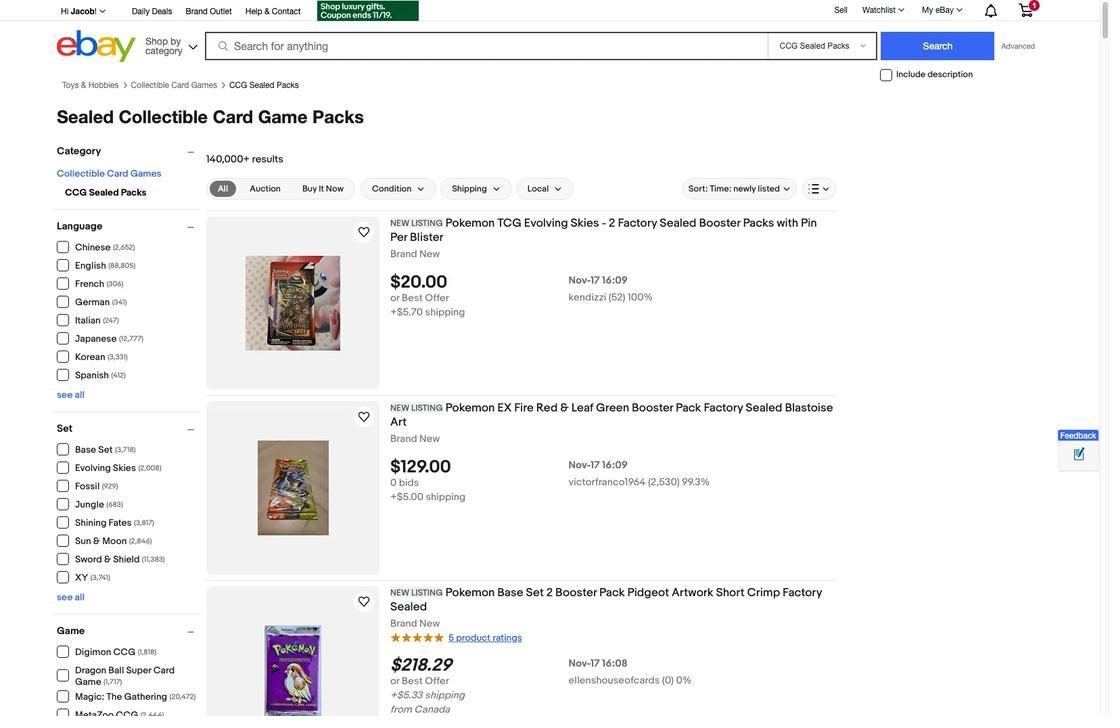 Task type: locate. For each thing, give the bounding box(es) containing it.
1 horizontal spatial skies
[[571, 217, 599, 230]]

or inside nov-17 16:08 or best offer
[[391, 675, 400, 688]]

brand up $218.29
[[391, 617, 417, 630]]

1 vertical spatial base
[[498, 586, 524, 600]]

collectible card games down category at the left top of page
[[131, 80, 217, 90]]

16:09 inside the nov-17 16:09 0 bids
[[602, 459, 628, 472]]

buy it now link
[[294, 181, 352, 197]]

17 inside the nov-17 16:09 0 bids
[[591, 459, 600, 472]]

0 vertical spatial collectible
[[131, 80, 169, 90]]

toys & hobbies link
[[62, 80, 119, 90]]

game down ccg sealed packs link
[[258, 106, 308, 127]]

brand new down blister at the left of page
[[391, 248, 440, 261]]

collectible card games down category dropdown button
[[57, 168, 161, 179]]

0 horizontal spatial skies
[[113, 463, 136, 474]]

listing inside "pokemon base set 2 booster pack pidgeot artwork short crimp factory sealed" heading
[[411, 587, 443, 598]]

0 vertical spatial new listing
[[391, 218, 443, 229]]

1 vertical spatial all
[[75, 591, 85, 603]]

16:09 for $20.00
[[602, 274, 628, 287]]

&
[[265, 7, 270, 16], [81, 80, 86, 90], [561, 401, 569, 415], [93, 536, 100, 547], [104, 554, 111, 565]]

1 vertical spatial see all
[[57, 591, 85, 603]]

card down category dropdown button
[[107, 168, 128, 179]]

collectible
[[131, 80, 169, 90], [119, 106, 208, 127], [57, 168, 105, 179]]

1 vertical spatial game
[[57, 625, 85, 637]]

toys
[[62, 80, 79, 90]]

17 up the 'kendizzi'
[[591, 274, 600, 287]]

sealed down toys & hobbies
[[57, 106, 114, 127]]

daily
[[132, 7, 150, 16]]

& inside the help & contact link
[[265, 7, 270, 16]]

!
[[95, 7, 97, 16]]

2 vertical spatial shipping
[[425, 689, 465, 702]]

best for nov-17 16:09 or best offer
[[402, 292, 423, 305]]

1 horizontal spatial games
[[191, 80, 217, 90]]

fossil (929)
[[75, 481, 118, 492]]

collectible down the category in the left top of the page
[[57, 168, 105, 179]]

brand new down art
[[391, 432, 440, 445]]

0 vertical spatial offer
[[425, 292, 449, 305]]

0 horizontal spatial set
[[57, 422, 73, 435]]

new listing up art
[[391, 403, 443, 413]]

2 vertical spatial brand new
[[391, 617, 440, 630]]

+$5.00
[[391, 491, 424, 504]]

newly
[[734, 183, 756, 194]]

& left shield
[[104, 554, 111, 565]]

1 vertical spatial games
[[130, 168, 161, 179]]

0 vertical spatial skies
[[571, 217, 599, 230]]

ccg up ball on the bottom
[[113, 647, 136, 658]]

1 or from the top
[[391, 292, 400, 305]]

(88,805)
[[108, 262, 136, 270]]

my ebay link
[[915, 2, 969, 18]]

brand left outlet
[[186, 7, 208, 16]]

3 pokemon from the top
[[446, 586, 495, 600]]

japanese (12,777)
[[75, 333, 144, 345]]

0 horizontal spatial booster
[[556, 586, 597, 600]]

2 see from the top
[[57, 591, 73, 603]]

0 vertical spatial see all
[[57, 389, 85, 401]]

card
[[171, 80, 189, 90], [213, 106, 253, 127], [107, 168, 128, 179], [153, 665, 175, 676]]

see all button down the xy
[[57, 591, 85, 603]]

2 best from the top
[[402, 675, 423, 688]]

shipping button
[[441, 178, 512, 200]]

category
[[57, 145, 101, 158]]

hobbies
[[88, 80, 119, 90]]

1 horizontal spatial booster
[[632, 401, 674, 415]]

pokemon left ex
[[446, 401, 495, 415]]

see all button for language
[[57, 389, 85, 401]]

1 see all from the top
[[57, 389, 85, 401]]

evolving
[[524, 217, 568, 230], [75, 463, 111, 474]]

2 vertical spatial listing
[[411, 587, 443, 598]]

offer
[[425, 292, 449, 305], [425, 675, 449, 688]]

2 horizontal spatial booster
[[699, 217, 741, 230]]

& right help
[[265, 7, 270, 16]]

2 vertical spatial game
[[75, 676, 101, 688]]

pokemon ex fire red & leaf green booster pack factory sealed blastoise art image
[[258, 441, 329, 535]]

0 horizontal spatial ccg
[[65, 187, 87, 198]]

shipping for $20.00
[[425, 306, 465, 319]]

account navigation
[[53, 0, 1044, 23]]

offer down blister at the left of page
[[425, 292, 449, 305]]

listing up 5 product ratings link
[[411, 587, 443, 598]]

evolving down local dropdown button
[[524, 217, 568, 230]]

2 17 from the top
[[591, 459, 600, 472]]

listing up blister at the left of page
[[411, 218, 443, 229]]

pokemon tcg evolving skies - 2 factory sealed booster packs with pin per blister image
[[246, 256, 340, 351]]

1 vertical spatial or
[[391, 675, 400, 688]]

1 listing from the top
[[411, 218, 443, 229]]

pack inside "pokemon ex fire red & leaf green booster pack factory sealed blastoise art"
[[676, 401, 702, 415]]

ccg up language
[[65, 187, 87, 198]]

2 horizontal spatial factory
[[783, 586, 822, 600]]

evolving up fossil (929) at the bottom of the page
[[75, 463, 111, 474]]

new listing up blister at the left of page
[[391, 218, 443, 229]]

0 horizontal spatial 2
[[547, 586, 553, 600]]

(1,818)
[[138, 648, 157, 657]]

pack
[[676, 401, 702, 415], [600, 586, 625, 600]]

best inside nov-17 16:09 or best offer
[[402, 292, 423, 305]]

0 horizontal spatial evolving
[[75, 463, 111, 474]]

all down spanish
[[75, 389, 85, 401]]

new inside "pokemon base set 2 booster pack pidgeot artwork short crimp factory sealed" heading
[[391, 587, 409, 598]]

3 17 from the top
[[591, 657, 600, 670]]

0 vertical spatial evolving
[[524, 217, 568, 230]]

base up fossil
[[75, 444, 96, 456]]

0 vertical spatial booster
[[699, 217, 741, 230]]

new listing right watch pokemon base set 2 booster pack pidgeot artwork short crimp factory sealed icon
[[391, 587, 443, 598]]

1 brand new from the top
[[391, 248, 440, 261]]

nov- inside nov-17 16:09 or best offer
[[569, 274, 591, 287]]

watch pokemon base set 2 booster pack pidgeot artwork short crimp factory sealed image
[[356, 594, 372, 610]]

2 vertical spatial new listing
[[391, 587, 443, 598]]

1 pokemon from the top
[[446, 217, 495, 230]]

0 vertical spatial best
[[402, 292, 423, 305]]

1 vertical spatial nov-
[[569, 459, 591, 472]]

nov- left 16:08
[[569, 657, 591, 670]]

0 horizontal spatial ccg sealed packs
[[65, 187, 147, 198]]

1 vertical spatial 17
[[591, 459, 600, 472]]

best inside nov-17 16:08 or best offer
[[402, 675, 423, 688]]

2 see all button from the top
[[57, 591, 85, 603]]

set inside pokemon base set 2 booster pack pidgeot artwork short crimp factory sealed
[[526, 586, 544, 600]]

german (341)
[[75, 297, 127, 308]]

shipping down $218.29
[[425, 689, 465, 702]]

all down the xy
[[75, 591, 85, 603]]

or for nov-17 16:08 or best offer
[[391, 675, 400, 688]]

see for set
[[57, 591, 73, 603]]

pokemon
[[446, 217, 495, 230], [446, 401, 495, 415], [446, 586, 495, 600]]

collectible card games link down category dropdown button
[[57, 168, 161, 179]]

pokemon inside "pokemon ex fire red & leaf green booster pack factory sealed blastoise art"
[[446, 401, 495, 415]]

2 vertical spatial nov-
[[569, 657, 591, 670]]

2 vertical spatial 17
[[591, 657, 600, 670]]

collectible up category dropdown button
[[119, 106, 208, 127]]

german
[[75, 297, 110, 308]]

or inside nov-17 16:09 or best offer
[[391, 292, 400, 305]]

all
[[218, 183, 228, 194]]

listing inside pokemon tcg evolving skies - 2 factory sealed booster packs with pin per blister heading
[[411, 218, 443, 229]]

pokemon for $129.00
[[446, 401, 495, 415]]

2 offer from the top
[[425, 675, 449, 688]]

1 see all button from the top
[[57, 389, 85, 401]]

offer inside nov-17 16:09 or best offer
[[425, 292, 449, 305]]

best up "+$5.33" at the bottom left of the page
[[402, 675, 423, 688]]

blastoise
[[785, 401, 834, 415]]

see all button down spanish
[[57, 389, 85, 401]]

+$5.70
[[391, 306, 423, 319]]

0 vertical spatial or
[[391, 292, 400, 305]]

pokemon inside pokemon base set 2 booster pack pidgeot artwork short crimp factory sealed
[[446, 586, 495, 600]]

1 vertical spatial listing
[[411, 403, 443, 413]]

2 listing from the top
[[411, 403, 443, 413]]

nov- for $129.00
[[569, 459, 591, 472]]

16:09 up victorfranco1964
[[602, 459, 628, 472]]

& right sun
[[93, 536, 100, 547]]

english (88,805)
[[75, 260, 136, 272]]

brand new up $218.29
[[391, 617, 440, 630]]

1 offer from the top
[[425, 292, 449, 305]]

2 horizontal spatial ccg
[[229, 80, 247, 90]]

best up the +$5.70 at the left
[[402, 292, 423, 305]]

& right red
[[561, 401, 569, 415]]

(3,817)
[[134, 519, 154, 528]]

0 vertical spatial see
[[57, 389, 73, 401]]

0 vertical spatial collectible card games
[[131, 80, 217, 90]]

(3,741)
[[91, 574, 110, 582]]

factory inside pokemon tcg evolving skies - 2 factory sealed booster packs with pin per blister
[[618, 217, 657, 230]]

best for nov-17 16:08 or best offer
[[402, 675, 423, 688]]

16:09 for $129.00
[[602, 459, 628, 472]]

or up the +$5.70 at the left
[[391, 292, 400, 305]]

sealed inside "pokemon ex fire red & leaf green booster pack factory sealed blastoise art"
[[746, 401, 783, 415]]

offer down 5
[[425, 675, 449, 688]]

new up per
[[391, 218, 409, 229]]

1 best from the top
[[402, 292, 423, 305]]

new up 5 product ratings link
[[420, 617, 440, 630]]

ccg sealed packs
[[229, 80, 299, 90], [65, 187, 147, 198]]

1 vertical spatial offer
[[425, 675, 449, 688]]

see all down the xy
[[57, 591, 85, 603]]

nov- for $20.00
[[569, 274, 591, 287]]

feedback
[[1061, 431, 1097, 440]]

sealed inside pokemon base set 2 booster pack pidgeot artwork short crimp factory sealed
[[391, 600, 427, 614]]

new up art
[[391, 403, 409, 413]]

1 vertical spatial brand new
[[391, 432, 440, 445]]

2 new listing from the top
[[391, 403, 443, 413]]

16:09 inside nov-17 16:09 or best offer
[[602, 274, 628, 287]]

my ebay
[[923, 5, 954, 15]]

english
[[75, 260, 106, 272]]

pokemon base set 2 booster pack pidgeot artwork short crimp factory sealed heading
[[391, 586, 822, 614]]

$218.29
[[391, 655, 452, 676]]

(412)
[[111, 371, 126, 380]]

1 vertical spatial collectible card games link
[[57, 168, 161, 179]]

1 vertical spatial best
[[402, 675, 423, 688]]

2 brand new from the top
[[391, 432, 440, 445]]

fossil
[[75, 481, 100, 492]]

2 horizontal spatial set
[[526, 586, 544, 600]]

1 vertical spatial 16:09
[[602, 459, 628, 472]]

french (306)
[[75, 278, 123, 290]]

2 vertical spatial factory
[[783, 586, 822, 600]]

none submit inside shop by category banner
[[882, 32, 995, 60]]

1 horizontal spatial pack
[[676, 401, 702, 415]]

1 horizontal spatial base
[[498, 586, 524, 600]]

skies left -
[[571, 217, 599, 230]]

17 for $20.00
[[591, 274, 600, 287]]

my
[[923, 5, 934, 15]]

nov- up victorfranco1964
[[569, 459, 591, 472]]

packs
[[277, 80, 299, 90], [313, 106, 364, 127], [121, 187, 147, 198], [743, 217, 775, 230]]

17
[[591, 274, 600, 287], [591, 459, 600, 472], [591, 657, 600, 670]]

sell
[[835, 5, 848, 15]]

17 left 16:08
[[591, 657, 600, 670]]

1 horizontal spatial ccg sealed packs
[[229, 80, 299, 90]]

1 16:09 from the top
[[602, 274, 628, 287]]

1 17 from the top
[[591, 274, 600, 287]]

main content
[[206, 139, 837, 716]]

see for language
[[57, 389, 73, 401]]

new listing inside pokemon ex fire red & leaf green booster pack factory sealed blastoise art heading
[[391, 403, 443, 413]]

collectible card games link
[[131, 80, 217, 90], [57, 168, 161, 179]]

1 vertical spatial new listing
[[391, 403, 443, 413]]

see all for set
[[57, 591, 85, 603]]

collectible card games link down category at the left top of page
[[131, 80, 217, 90]]

victorfranco1964
[[569, 476, 646, 489]]

2 nov- from the top
[[569, 459, 591, 472]]

3 new listing from the top
[[391, 587, 443, 598]]

italian
[[75, 315, 101, 326]]

0 horizontal spatial factory
[[618, 217, 657, 230]]

5
[[449, 632, 454, 643]]

or
[[391, 292, 400, 305], [391, 675, 400, 688]]

1 vertical spatial see all button
[[57, 591, 85, 603]]

outlet
[[210, 7, 232, 16]]

game up digimon
[[57, 625, 85, 637]]

shipping right +$5.00
[[426, 491, 466, 504]]

& inside "pokemon ex fire red & leaf green booster pack factory sealed blastoise art"
[[561, 401, 569, 415]]

0 vertical spatial see all button
[[57, 389, 85, 401]]

17 inside nov-17 16:09 or best offer
[[591, 274, 600, 287]]

watchlist link
[[855, 2, 911, 18]]

0 vertical spatial 2
[[609, 217, 616, 230]]

sealed up sealed collectible card game packs
[[250, 80, 275, 90]]

local
[[528, 183, 549, 194]]

2 vertical spatial set
[[526, 586, 544, 600]]

0 vertical spatial shipping
[[425, 306, 465, 319]]

0 vertical spatial 17
[[591, 274, 600, 287]]

$129.00
[[391, 457, 451, 478]]

1 vertical spatial booster
[[632, 401, 674, 415]]

nov- inside the nov-17 16:09 0 bids
[[569, 459, 591, 472]]

base up ratings
[[498, 586, 524, 600]]

listing
[[411, 218, 443, 229], [411, 403, 443, 413], [411, 587, 443, 598]]

offer inside nov-17 16:08 or best offer
[[425, 675, 449, 688]]

brand down per
[[391, 248, 417, 261]]

2 16:09 from the top
[[602, 459, 628, 472]]

game up magic:
[[75, 676, 101, 688]]

1 vertical spatial ccg sealed packs
[[65, 187, 147, 198]]

2 or from the top
[[391, 675, 400, 688]]

0 horizontal spatial pack
[[600, 586, 625, 600]]

shop by category button
[[139, 30, 200, 59]]

italian (247)
[[75, 315, 119, 326]]

2 vertical spatial booster
[[556, 586, 597, 600]]

collectible down category at the left top of page
[[131, 80, 169, 90]]

crimp
[[748, 586, 781, 600]]

dragon
[[75, 665, 106, 676]]

16:09 up (52)
[[602, 274, 628, 287]]

factory
[[618, 217, 657, 230], [704, 401, 743, 415], [783, 586, 822, 600]]

card down the '(1,818)'
[[153, 665, 175, 676]]

17 up victorfranco1964
[[591, 459, 600, 472]]

2 pokemon from the top
[[446, 401, 495, 415]]

2 all from the top
[[75, 591, 85, 603]]

99.3%
[[682, 476, 710, 489]]

by
[[171, 36, 181, 46]]

ccg sealed packs up language dropdown button
[[65, 187, 147, 198]]

1 vertical spatial factory
[[704, 401, 743, 415]]

pokemon inside pokemon tcg evolving skies - 2 factory sealed booster packs with pin per blister
[[446, 217, 495, 230]]

None submit
[[882, 32, 995, 60]]

ccg up sealed collectible card game packs
[[229, 80, 247, 90]]

ccg sealed packs up sealed collectible card game packs
[[229, 80, 299, 90]]

brand new for $20.00
[[391, 248, 440, 261]]

1 vertical spatial pokemon
[[446, 401, 495, 415]]

now
[[326, 183, 344, 194]]

2 see all from the top
[[57, 591, 85, 603]]

0 vertical spatial nov-
[[569, 274, 591, 287]]

3 listing from the top
[[411, 587, 443, 598]]

0 horizontal spatial base
[[75, 444, 96, 456]]

shipping inside victorfranco1964 (2,530) 99.3% +$5.00 shipping
[[426, 491, 466, 504]]

see all down spanish
[[57, 389, 85, 401]]

fire
[[515, 401, 534, 415]]

games up sealed collectible card game packs
[[191, 80, 217, 90]]

sealed left blastoise
[[746, 401, 783, 415]]

0 vertical spatial pokemon
[[446, 217, 495, 230]]

3 nov- from the top
[[569, 657, 591, 670]]

korean
[[75, 352, 105, 363]]

(341)
[[112, 298, 127, 307]]

with
[[777, 217, 799, 230]]

best
[[402, 292, 423, 305], [402, 675, 423, 688]]

new right watch pokemon base set 2 booster pack pidgeot artwork short crimp factory sealed icon
[[391, 587, 409, 598]]

new listing inside pokemon tcg evolving skies - 2 factory sealed booster packs with pin per blister heading
[[391, 218, 443, 229]]

games down category dropdown button
[[130, 168, 161, 179]]

0 vertical spatial games
[[191, 80, 217, 90]]

(2,530)
[[648, 476, 680, 489]]

listing inside pokemon ex fire red & leaf green booster pack factory sealed blastoise art heading
[[411, 403, 443, 413]]

1 vertical spatial skies
[[113, 463, 136, 474]]

artwork
[[672, 586, 714, 600]]

sealed down the sort:
[[660, 217, 697, 230]]

0 vertical spatial factory
[[618, 217, 657, 230]]

1 vertical spatial ccg
[[65, 187, 87, 198]]

0 vertical spatial base
[[75, 444, 96, 456]]

sealed right watch pokemon base set 2 booster pack pidgeot artwork short crimp factory sealed icon
[[391, 600, 427, 614]]

& right toys
[[81, 80, 86, 90]]

jacob
[[71, 6, 95, 16]]

1 see from the top
[[57, 389, 73, 401]]

1 vertical spatial pack
[[600, 586, 625, 600]]

get the coupon image
[[317, 1, 419, 21]]

0 horizontal spatial games
[[130, 168, 161, 179]]

pokemon down shipping
[[446, 217, 495, 230]]

2
[[609, 217, 616, 230], [547, 586, 553, 600]]

skies down (3,718) at the left
[[113, 463, 136, 474]]

2 vertical spatial pokemon
[[446, 586, 495, 600]]

listing up $129.00
[[411, 403, 443, 413]]

games
[[191, 80, 217, 90], [130, 168, 161, 179]]

(929)
[[102, 482, 118, 491]]

1 horizontal spatial evolving
[[524, 217, 568, 230]]

base inside pokemon base set 2 booster pack pidgeot artwork short crimp factory sealed
[[498, 586, 524, 600]]

booster inside "pokemon ex fire red & leaf green booster pack factory sealed blastoise art"
[[632, 401, 674, 415]]

1 horizontal spatial 2
[[609, 217, 616, 230]]

nov- inside nov-17 16:08 or best offer
[[569, 657, 591, 670]]

short
[[716, 586, 745, 600]]

pidgeot
[[628, 586, 670, 600]]

1 vertical spatial shipping
[[426, 491, 466, 504]]

1 new listing from the top
[[391, 218, 443, 229]]

0 vertical spatial brand new
[[391, 248, 440, 261]]

condition button
[[361, 178, 437, 200]]

brand down art
[[391, 432, 417, 445]]

1 vertical spatial see
[[57, 591, 73, 603]]

1 vertical spatial 2
[[547, 586, 553, 600]]

5 product ratings link
[[391, 631, 522, 644]]

0 vertical spatial 16:09
[[602, 274, 628, 287]]

1 vertical spatial set
[[98, 444, 113, 456]]

2 vertical spatial ccg
[[113, 647, 136, 658]]

offer for nov-17 16:08 or best offer
[[425, 675, 449, 688]]

or up "+$5.33" at the bottom left of the page
[[391, 675, 400, 688]]

shipping right the +$5.70 at the left
[[425, 306, 465, 319]]

1 horizontal spatial factory
[[704, 401, 743, 415]]

1 horizontal spatial set
[[98, 444, 113, 456]]

0 vertical spatial listing
[[411, 218, 443, 229]]

1 all from the top
[[75, 389, 85, 401]]

nov- up the 'kendizzi'
[[569, 274, 591, 287]]

base
[[75, 444, 96, 456], [498, 586, 524, 600]]

spanish
[[75, 370, 109, 381]]

16:09
[[602, 274, 628, 287], [602, 459, 628, 472]]

leaf
[[572, 401, 594, 415]]

pokemon up product
[[446, 586, 495, 600]]

0
[[391, 477, 397, 489]]

new listing inside "pokemon base set 2 booster pack pidgeot artwork short crimp factory sealed" heading
[[391, 587, 443, 598]]

booster inside pokemon base set 2 booster pack pidgeot artwork short crimp factory sealed
[[556, 586, 597, 600]]

1 nov- from the top
[[569, 274, 591, 287]]

0 vertical spatial all
[[75, 389, 85, 401]]

0 vertical spatial pack
[[676, 401, 702, 415]]

sealed inside pokemon tcg evolving skies - 2 factory sealed booster packs with pin per blister
[[660, 217, 697, 230]]

shipping inside kendizzi (52) 100% +$5.70 shipping
[[425, 306, 465, 319]]



Task type: describe. For each thing, give the bounding box(es) containing it.
card down category at the left top of page
[[171, 80, 189, 90]]

xy (3,741)
[[75, 572, 110, 584]]

ex
[[498, 401, 512, 415]]

pokemon ex fire red & leaf green booster pack factory sealed blastoise art heading
[[391, 401, 834, 429]]

contact
[[272, 7, 301, 16]]

spanish (412)
[[75, 370, 126, 381]]

listing for $20.00
[[411, 218, 443, 229]]

deals
[[152, 7, 172, 16]]

brand inside account navigation
[[186, 7, 208, 16]]

shining
[[75, 517, 107, 529]]

korean (3,331)
[[75, 352, 128, 363]]

listing for $129.00
[[411, 403, 443, 413]]

& for shield
[[104, 554, 111, 565]]

& for moon
[[93, 536, 100, 547]]

japanese
[[75, 333, 117, 345]]

all for set
[[75, 591, 85, 603]]

(52)
[[609, 291, 626, 304]]

game button
[[57, 625, 200, 637]]

digimon
[[75, 647, 111, 658]]

0 vertical spatial set
[[57, 422, 73, 435]]

(20,472)
[[170, 693, 196, 701]]

packs inside pokemon tcg evolving skies - 2 factory sealed booster packs with pin per blister
[[743, 217, 775, 230]]

new inside pokemon ex fire red & leaf green booster pack factory sealed blastoise art heading
[[391, 403, 409, 413]]

brand outlet link
[[186, 5, 232, 20]]

0 vertical spatial ccg sealed packs
[[229, 80, 299, 90]]

sword
[[75, 554, 102, 565]]

shop by category banner
[[53, 0, 1044, 66]]

brand outlet
[[186, 7, 232, 16]]

bids
[[399, 477, 419, 489]]

(3,718)
[[115, 446, 136, 454]]

kendizzi (52) 100% +$5.70 shipping
[[391, 291, 653, 319]]

pokemon base set 2 booster pack pidgeot artwork short crimp factory sealed
[[391, 586, 822, 614]]

pokemon ex fire red & leaf green booster pack factory sealed blastoise art
[[391, 401, 834, 429]]

brand new for $129.00
[[391, 432, 440, 445]]

condition
[[372, 183, 412, 194]]

factory inside "pokemon ex fire red & leaf green booster pack factory sealed blastoise art"
[[704, 401, 743, 415]]

see all button for set
[[57, 591, 85, 603]]

(0)
[[662, 674, 674, 687]]

see all for language
[[57, 389, 85, 401]]

2 inside pokemon base set 2 booster pack pidgeot artwork short crimp factory sealed
[[547, 586, 553, 600]]

all link
[[210, 181, 236, 197]]

auction
[[250, 183, 281, 194]]

daily deals link
[[132, 5, 172, 20]]

local button
[[516, 178, 574, 200]]

base set (3,718)
[[75, 444, 136, 456]]

or for nov-17 16:09 or best offer
[[391, 292, 400, 305]]

skies inside pokemon tcg evolving skies - 2 factory sealed booster packs with pin per blister
[[571, 217, 599, 230]]

digimon ccg (1,818)
[[75, 647, 157, 658]]

tcg
[[498, 217, 522, 230]]

xy
[[75, 572, 88, 584]]

main content containing $20.00
[[206, 139, 837, 716]]

brand for pokemon ex fire red & leaf green booster pack factory sealed blastoise art
[[391, 432, 417, 445]]

kendizzi
[[569, 291, 607, 304]]

booster inside pokemon tcg evolving skies - 2 factory sealed booster packs with pin per blister
[[699, 217, 741, 230]]

game inside dragon ball super card game
[[75, 676, 101, 688]]

listing options selector. list view selected. image
[[809, 183, 830, 194]]

new listing for $129.00
[[391, 403, 443, 413]]

sort: time: newly listed
[[689, 183, 780, 194]]

ccg sealed packs link
[[229, 80, 299, 90]]

2 vertical spatial collectible
[[57, 168, 105, 179]]

shining fates (3,817)
[[75, 517, 154, 529]]

factory inside pokemon base set 2 booster pack pidgeot artwork short crimp factory sealed
[[783, 586, 822, 600]]

ellenshouseofcards
[[569, 674, 660, 687]]

100%
[[628, 291, 653, 304]]

sun
[[75, 536, 91, 547]]

help & contact
[[245, 7, 301, 16]]

140,000+
[[206, 153, 250, 166]]

(12,777)
[[119, 335, 144, 343]]

1 link
[[1011, 0, 1042, 20]]

green
[[596, 401, 630, 415]]

chinese
[[75, 242, 111, 253]]

1 vertical spatial collectible
[[119, 106, 208, 127]]

& for contact
[[265, 7, 270, 16]]

red
[[537, 401, 558, 415]]

Search for anything text field
[[207, 33, 766, 59]]

brand for pokemon base set 2 booster pack pidgeot artwork short crimp factory sealed
[[391, 617, 417, 630]]

shop by category
[[146, 36, 183, 56]]

(3,331)
[[108, 353, 128, 362]]

17 for $129.00
[[591, 459, 600, 472]]

blister
[[410, 231, 444, 244]]

new down blister at the left of page
[[420, 248, 440, 261]]

5 product ratings
[[449, 632, 522, 643]]

category
[[146, 45, 183, 56]]

jungle
[[75, 499, 104, 511]]

super
[[126, 665, 151, 676]]

1 horizontal spatial ccg
[[113, 647, 136, 658]]

evolving inside pokemon tcg evolving skies - 2 factory sealed booster packs with pin per blister
[[524, 217, 568, 230]]

1 vertical spatial evolving
[[75, 463, 111, 474]]

+$5.33
[[391, 689, 423, 702]]

pokemon tcg evolving skies - 2 factory sealed booster packs with pin per blister heading
[[391, 217, 817, 244]]

pack inside pokemon base set 2 booster pack pidgeot artwork short crimp factory sealed
[[600, 586, 625, 600]]

advanced link
[[995, 32, 1042, 60]]

ebay
[[936, 5, 954, 15]]

16:08
[[602, 657, 628, 670]]

include
[[897, 69, 926, 80]]

set button
[[57, 422, 200, 435]]

buy it now
[[303, 183, 344, 194]]

pin
[[801, 217, 817, 230]]

advanced
[[1002, 42, 1036, 50]]

watch pokemon tcg evolving skies - 2 factory sealed booster packs with pin per blister image
[[356, 224, 372, 240]]

art
[[391, 415, 407, 429]]

time:
[[710, 183, 732, 194]]

shield
[[113, 554, 140, 565]]

2 inside pokemon tcg evolving skies - 2 factory sealed booster packs with pin per blister
[[609, 217, 616, 230]]

brand for pokemon tcg evolving skies - 2 factory sealed booster packs with pin per blister
[[391, 248, 417, 261]]

offer for nov-17 16:09 or best offer
[[425, 292, 449, 305]]

1 vertical spatial collectible card games
[[57, 168, 161, 179]]

0 vertical spatial collectible card games link
[[131, 80, 217, 90]]

magic: the gathering (20,472)
[[75, 691, 196, 703]]

(11,383)
[[142, 555, 165, 564]]

3 brand new from the top
[[391, 617, 440, 630]]

card inside dragon ball super card game
[[153, 665, 175, 676]]

listed
[[758, 183, 780, 194]]

the
[[106, 691, 122, 703]]

all for language
[[75, 389, 85, 401]]

0 vertical spatial game
[[258, 106, 308, 127]]

new up $129.00
[[420, 432, 440, 445]]

watch pokemon ex fire red & leaf green booster pack factory sealed blastoise art image
[[356, 409, 372, 425]]

shipping for $129.00
[[426, 491, 466, 504]]

17 inside nov-17 16:08 or best offer
[[591, 657, 600, 670]]

(306)
[[107, 280, 123, 289]]

& for hobbies
[[81, 80, 86, 90]]

card up '140,000+'
[[213, 106, 253, 127]]

gathering
[[124, 691, 167, 703]]

0 vertical spatial ccg
[[229, 80, 247, 90]]

toys & hobbies
[[62, 80, 119, 90]]

new inside pokemon tcg evolving skies - 2 factory sealed booster packs with pin per blister heading
[[391, 218, 409, 229]]

All selected text field
[[218, 183, 228, 195]]

pokemon for $20.00
[[446, 217, 495, 230]]

product
[[456, 632, 491, 643]]

dragon ball super card game
[[75, 665, 175, 688]]

(2,846)
[[129, 537, 152, 546]]

new listing for $20.00
[[391, 218, 443, 229]]

shipping
[[452, 183, 487, 194]]

(2,652)
[[113, 243, 135, 252]]

pokemon base set 2 booster pack pidgeot artwork short crimp factory sealed image
[[265, 625, 321, 716]]

shipping inside 'ellenshouseofcards (0) 0% +$5.33 shipping'
[[425, 689, 465, 702]]

sealed collectible card game packs
[[57, 106, 364, 127]]

sealed up language
[[89, 187, 119, 198]]

(1,717)
[[102, 677, 122, 686]]

(247)
[[103, 316, 119, 325]]

sell link
[[829, 5, 854, 15]]

help & contact link
[[245, 5, 301, 20]]



Task type: vqa. For each thing, say whether or not it's contained in the screenshot.
6X
no



